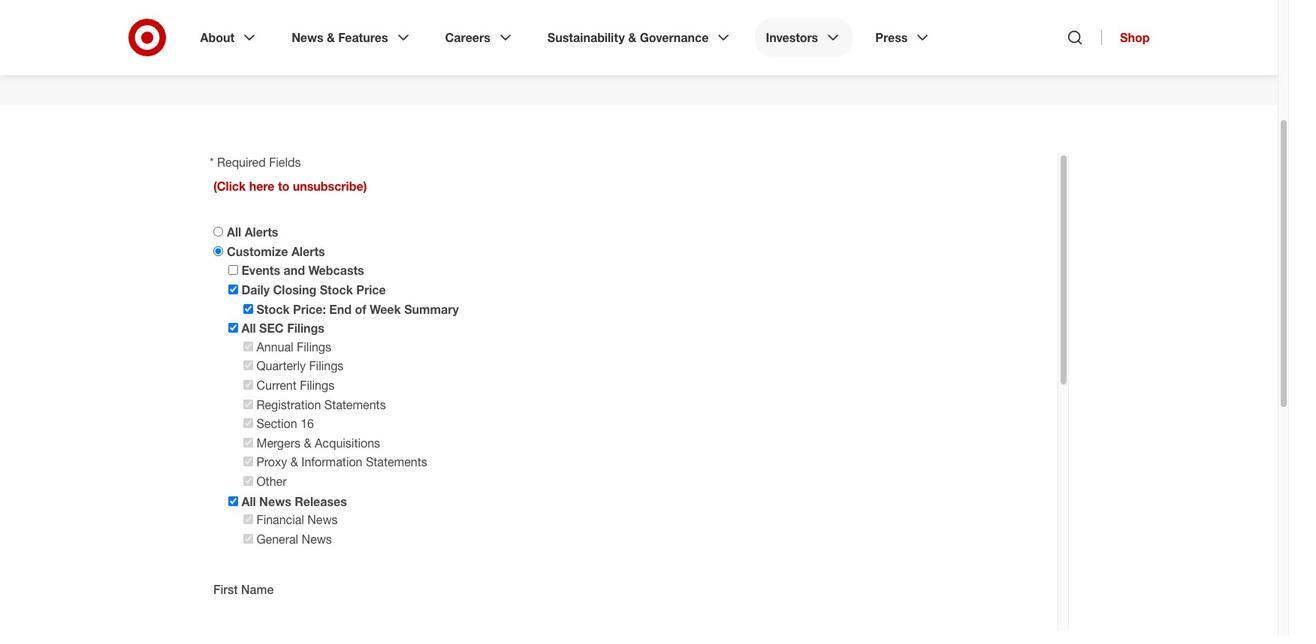 Task type: vqa. For each thing, say whether or not it's contained in the screenshot.
right Dayton
no



Task type: locate. For each thing, give the bounding box(es) containing it.
investors
[[766, 30, 818, 45]]

1 & from the left
[[327, 30, 335, 45]]

& right 'news'
[[327, 30, 335, 45]]

& left the governance
[[628, 30, 636, 45]]

sustainability & governance
[[547, 30, 709, 45]]

0 horizontal spatial &
[[327, 30, 335, 45]]

1 horizontal spatial &
[[628, 30, 636, 45]]

shop
[[1120, 30, 1150, 45]]

about link
[[190, 18, 269, 57]]

& for sustainability
[[628, 30, 636, 45]]

press link
[[865, 18, 942, 57]]

sustainability & governance link
[[537, 18, 743, 57]]

&
[[327, 30, 335, 45], [628, 30, 636, 45]]

2 & from the left
[[628, 30, 636, 45]]

press
[[875, 30, 908, 45]]

careers
[[445, 30, 490, 45]]

news & features link
[[281, 18, 423, 57]]



Task type: describe. For each thing, give the bounding box(es) containing it.
investors link
[[755, 18, 853, 57]]

features
[[338, 30, 388, 45]]

careers link
[[435, 18, 525, 57]]

about
[[200, 30, 234, 45]]

governance
[[640, 30, 709, 45]]

shop link
[[1101, 30, 1150, 45]]

& for news
[[327, 30, 335, 45]]

news & features
[[292, 30, 388, 45]]

sustainability
[[547, 30, 625, 45]]

news
[[292, 30, 323, 45]]



